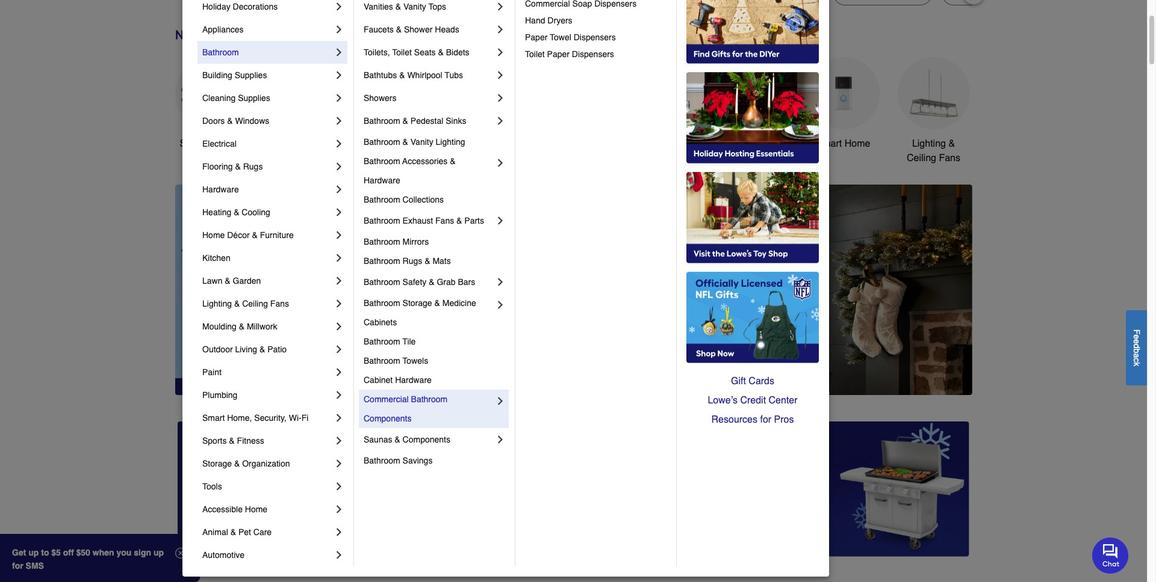 Task type: locate. For each thing, give the bounding box(es) containing it.
tools
[[380, 138, 403, 149], [666, 138, 688, 149], [202, 482, 222, 492]]

pet
[[238, 528, 251, 538]]

hardware down flooring
[[202, 185, 239, 195]]

paper
[[525, 33, 548, 42], [547, 49, 570, 59]]

storage down bathroom safety & grab bars at the left of the page
[[403, 299, 432, 308]]

bathroom storage & medicine cabinets
[[364, 299, 479, 328]]

seats
[[414, 48, 436, 57]]

rugs down "mirrors" on the top left of the page
[[403, 257, 422, 266]]

chevron right image for vanities & vanity tops
[[494, 1, 506, 13]]

0 horizontal spatial rugs
[[243, 162, 263, 172]]

2 horizontal spatial home
[[845, 138, 870, 149]]

commercial bathroom components
[[364, 395, 450, 424]]

off
[[63, 549, 74, 558]]

0 vertical spatial home
[[845, 138, 870, 149]]

supplies for cleaning supplies
[[238, 93, 270, 103]]

2 e from the top
[[1132, 339, 1142, 344]]

0 horizontal spatial storage
[[202, 459, 232, 469]]

1 horizontal spatial toilet
[[525, 49, 545, 59]]

supplies up cleaning supplies
[[235, 70, 267, 80]]

decorations up appliances link
[[233, 2, 278, 11]]

0 horizontal spatial lighting & ceiling fans link
[[202, 293, 333, 316]]

1 horizontal spatial tools
[[380, 138, 403, 149]]

cabinet hardware link
[[364, 371, 506, 390]]

1 horizontal spatial home
[[245, 505, 267, 515]]

1 vertical spatial storage
[[202, 459, 232, 469]]

chevron right image for building supplies
[[333, 69, 345, 81]]

electrical
[[202, 139, 237, 149]]

chevron right image for animal & pet care
[[333, 527, 345, 539]]

outdoor down moulding
[[202, 345, 233, 355]]

paper down hand
[[525, 33, 548, 42]]

tubs
[[445, 70, 463, 80]]

0 horizontal spatial smart
[[202, 414, 225, 423]]

lowe's
[[708, 396, 738, 406]]

1 horizontal spatial lighting & ceiling fans
[[907, 138, 961, 164]]

hand
[[525, 16, 545, 25]]

outdoor
[[628, 138, 663, 149], [202, 345, 233, 355]]

bathroom inside bathroom storage & medicine cabinets
[[364, 299, 400, 308]]

1 horizontal spatial rugs
[[403, 257, 422, 266]]

lawn
[[202, 276, 222, 286]]

1 vertical spatial vanity
[[411, 137, 433, 147]]

1 horizontal spatial up
[[154, 549, 164, 558]]

to
[[41, 549, 49, 558]]

1 vertical spatial rugs
[[403, 257, 422, 266]]

paper down the towel
[[547, 49, 570, 59]]

shop
[[180, 138, 202, 149]]

0 horizontal spatial ceiling
[[242, 299, 268, 309]]

cleaning
[[202, 93, 236, 103]]

animal & pet care link
[[202, 522, 333, 544]]

bathroom for bathroom storage & medicine cabinets
[[364, 299, 400, 308]]

1 horizontal spatial bathroom link
[[717, 57, 789, 151]]

toilet paper dispensers
[[525, 49, 614, 59]]

2 horizontal spatial fans
[[939, 153, 961, 164]]

outdoor for outdoor living & patio
[[202, 345, 233, 355]]

0 vertical spatial lighting & ceiling fans link
[[898, 57, 970, 166]]

components for commercial bathroom components
[[364, 414, 412, 424]]

scroll to item #4 element
[[706, 373, 737, 380]]

0 vertical spatial components
[[364, 414, 412, 424]]

holiday hosting essentials. image
[[687, 72, 819, 164]]

chevron right image
[[333, 1, 345, 13], [494, 1, 506, 13], [333, 23, 345, 36], [494, 23, 506, 36], [494, 92, 506, 104], [494, 115, 506, 127], [333, 138, 345, 150], [333, 207, 345, 219], [494, 215, 506, 227], [333, 229, 345, 241], [333, 298, 345, 310], [333, 344, 345, 356], [494, 396, 506, 408], [333, 413, 345, 425], [333, 435, 345, 447], [333, 481, 345, 493], [333, 504, 345, 516], [333, 527, 345, 539]]

e up b at right
[[1132, 339, 1142, 344]]

bathroom inside "bathroom accessories & hardware"
[[364, 157, 400, 166]]

vanities
[[364, 2, 393, 11]]

chevron right image for plumbing
[[333, 390, 345, 402]]

0 horizontal spatial up
[[28, 549, 39, 558]]

resources for pros link
[[687, 411, 819, 430]]

1 horizontal spatial decorations
[[456, 153, 508, 164]]

millwork
[[247, 322, 277, 332]]

lighting & ceiling fans
[[907, 138, 961, 164], [202, 299, 289, 309]]

1 vertical spatial lighting & ceiling fans link
[[202, 293, 333, 316]]

bathroom storage & medicine cabinets link
[[364, 294, 494, 332]]

outdoor living & patio link
[[202, 338, 333, 361]]

vanities & vanity tops
[[364, 2, 446, 11]]

outdoor tools & equipment link
[[627, 57, 699, 166]]

rugs down electrical link
[[243, 162, 263, 172]]

vanity up accessories
[[411, 137, 433, 147]]

bathroom for bathroom savings
[[364, 456, 400, 466]]

outdoor inside "outdoor tools & equipment"
[[628, 138, 663, 149]]

1 vertical spatial paper
[[547, 49, 570, 59]]

bathroom inside "commercial bathroom components"
[[411, 395, 448, 405]]

1 vertical spatial outdoor
[[202, 345, 233, 355]]

smart
[[816, 138, 842, 149], [202, 414, 225, 423]]

1 vertical spatial supplies
[[238, 93, 270, 103]]

components for saunas & components
[[403, 435, 450, 445]]

0 horizontal spatial lighting & ceiling fans
[[202, 299, 289, 309]]

tools up accessible
[[202, 482, 222, 492]]

1 horizontal spatial storage
[[403, 299, 432, 308]]

security,
[[254, 414, 287, 423]]

0 horizontal spatial outdoor
[[202, 345, 233, 355]]

components up the "bathroom savings" link
[[403, 435, 450, 445]]

holiday
[[202, 2, 230, 11]]

2 up from the left
[[154, 549, 164, 558]]

home décor & furniture
[[202, 231, 294, 240]]

cleaning supplies
[[202, 93, 270, 103]]

1 vertical spatial fans
[[435, 216, 454, 226]]

bathroom & pedestal sinks
[[364, 116, 466, 126]]

chevron right image
[[333, 46, 345, 58], [494, 46, 506, 58], [333, 69, 345, 81], [494, 69, 506, 81], [333, 92, 345, 104], [333, 115, 345, 127], [494, 157, 506, 169], [333, 161, 345, 173], [333, 184, 345, 196], [333, 252, 345, 264], [333, 275, 345, 287], [494, 276, 506, 288], [494, 299, 506, 311], [333, 321, 345, 333], [333, 367, 345, 379], [333, 390, 345, 402], [494, 434, 506, 446], [333, 458, 345, 470], [333, 550, 345, 562]]

0 horizontal spatial bathroom link
[[202, 41, 333, 64]]

hand dryers link
[[525, 12, 668, 29]]

components down commercial
[[364, 414, 412, 424]]

arrow left image
[[399, 290, 411, 302]]

heating & cooling
[[202, 208, 270, 217]]

1 vertical spatial dispensers
[[572, 49, 614, 59]]

organization
[[242, 459, 290, 469]]

decorations for holiday
[[233, 2, 278, 11]]

decorations down christmas
[[456, 153, 508, 164]]

1 horizontal spatial outdoor
[[628, 138, 663, 149]]

0 horizontal spatial decorations
[[233, 2, 278, 11]]

tools down bathroom & pedestal sinks
[[380, 138, 403, 149]]

sports & fitness
[[202, 437, 264, 446]]

christmas decorations
[[456, 138, 508, 164]]

toilet left seats at top
[[392, 48, 412, 57]]

hardware inside "bathroom accessories & hardware"
[[364, 176, 400, 185]]

1 horizontal spatial for
[[760, 415, 772, 426]]

sports & fitness link
[[202, 430, 333, 453]]

1 vertical spatial components
[[403, 435, 450, 445]]

chevron right image for doors & windows
[[333, 115, 345, 127]]

e
[[1132, 335, 1142, 339], [1132, 339, 1142, 344]]

1 e from the top
[[1132, 335, 1142, 339]]

bathroom rugs & mats link
[[364, 252, 506, 271]]

0 vertical spatial decorations
[[233, 2, 278, 11]]

up to 35 percent off select small appliances. image
[[448, 422, 699, 557]]

0 horizontal spatial tools link
[[202, 476, 333, 499]]

0 vertical spatial storage
[[403, 299, 432, 308]]

automotive
[[202, 551, 245, 561]]

bathroom collections link
[[364, 190, 506, 210]]

0 vertical spatial outdoor
[[628, 138, 663, 149]]

dispensers up toilet paper dispensers link
[[574, 33, 616, 42]]

gift cards link
[[687, 372, 819, 391]]

0 horizontal spatial lighting
[[202, 299, 232, 309]]

find gifts for the diyer. image
[[687, 0, 819, 64]]

smart home link
[[807, 57, 880, 151]]

storage down sports
[[202, 459, 232, 469]]

0 vertical spatial smart
[[816, 138, 842, 149]]

& inside 'link'
[[229, 437, 235, 446]]

0 vertical spatial vanity
[[403, 2, 426, 11]]

new deals every day during 25 days of deals image
[[175, 25, 972, 45]]

for inside get up to $5 off $50 when you sign up for sms
[[12, 562, 23, 572]]

chevron right image for toilets, toilet seats & bidets
[[494, 46, 506, 58]]

chevron right image for lawn & garden
[[333, 275, 345, 287]]

0 vertical spatial supplies
[[235, 70, 267, 80]]

0 vertical spatial lighting & ceiling fans
[[907, 138, 961, 164]]

bars
[[458, 278, 475, 287]]

e up d
[[1132, 335, 1142, 339]]

0 vertical spatial for
[[760, 415, 772, 426]]

lowe's credit center link
[[687, 391, 819, 411]]

1 vertical spatial for
[[12, 562, 23, 572]]

mirrors
[[403, 237, 429, 247]]

0 vertical spatial fans
[[939, 153, 961, 164]]

smart for smart home
[[816, 138, 842, 149]]

chevron right image for storage & organization
[[333, 458, 345, 470]]

heating
[[202, 208, 231, 217]]

cabinet hardware
[[364, 376, 432, 385]]

décor
[[227, 231, 250, 240]]

chevron right image for bathtubs & whirlpool tubs
[[494, 69, 506, 81]]

0 horizontal spatial for
[[12, 562, 23, 572]]

0 vertical spatial rugs
[[243, 162, 263, 172]]

paint link
[[202, 361, 333, 384]]

bathroom for bathroom rugs & mats
[[364, 257, 400, 266]]

1 horizontal spatial tools link
[[356, 57, 428, 151]]

lowe's credit center
[[708, 396, 798, 406]]

accessible
[[202, 505, 243, 515]]

1 vertical spatial lighting & ceiling fans
[[202, 299, 289, 309]]

f e e d b a c k button
[[1126, 311, 1147, 386]]

bathroom tile link
[[364, 332, 506, 352]]

dispensers
[[574, 33, 616, 42], [572, 49, 614, 59]]

0 horizontal spatial home
[[202, 231, 225, 240]]

1 horizontal spatial smart
[[816, 138, 842, 149]]

chevron right image for moulding & millwork
[[333, 321, 345, 333]]

vanity left tops on the left of the page
[[403, 2, 426, 11]]

tools up equipment
[[666, 138, 688, 149]]

get up to 2 free select tools or batteries when you buy 1 with select purchases. image
[[177, 422, 429, 557]]

components inside "commercial bathroom components"
[[364, 414, 412, 424]]

cooling
[[242, 208, 270, 217]]

1 horizontal spatial lighting
[[436, 137, 465, 147]]

heads
[[435, 25, 459, 34]]

chevron right image for bathroom safety & grab bars
[[494, 276, 506, 288]]

exhaust
[[403, 216, 433, 226]]

outdoor up equipment
[[628, 138, 663, 149]]

hardware up bathroom collections
[[364, 176, 400, 185]]

0 vertical spatial ceiling
[[907, 153, 936, 164]]

shop all deals link
[[175, 57, 247, 151]]

outdoor tools & equipment
[[628, 138, 697, 164]]

toilet down hand
[[525, 49, 545, 59]]

dispensers down the paper towel dispensers link at the top
[[572, 49, 614, 59]]

d
[[1132, 344, 1142, 349]]

for left the pros
[[760, 415, 772, 426]]

2 vertical spatial home
[[245, 505, 267, 515]]

chevron right image for bathroom accessories & hardware
[[494, 157, 506, 169]]

bathroom for bathroom exhaust fans & parts
[[364, 216, 400, 226]]

1 vertical spatial smart
[[202, 414, 225, 423]]

cabinets
[[364, 318, 397, 328]]

up left to
[[28, 549, 39, 558]]

0 vertical spatial dispensers
[[574, 33, 616, 42]]

1 vertical spatial decorations
[[456, 153, 508, 164]]

bathroom tile
[[364, 337, 416, 347]]

dispensers for paper towel dispensers
[[574, 33, 616, 42]]

chevron right image for saunas & components
[[494, 434, 506, 446]]

smart home
[[816, 138, 870, 149]]

chevron right image for home décor & furniture
[[333, 229, 345, 241]]

chevron right image for hardware
[[333, 184, 345, 196]]

up right sign
[[154, 549, 164, 558]]

hardware down towels on the left of page
[[395, 376, 432, 385]]

2 vertical spatial fans
[[270, 299, 289, 309]]

holiday decorations
[[202, 2, 278, 11]]

accessories
[[402, 157, 448, 166]]

bathroom link
[[202, 41, 333, 64], [717, 57, 789, 151]]

decorations for christmas
[[456, 153, 508, 164]]

chevron right image for automotive
[[333, 550, 345, 562]]

2 horizontal spatial tools
[[666, 138, 688, 149]]

chevron right image for paint
[[333, 367, 345, 379]]

1 vertical spatial home
[[202, 231, 225, 240]]

bathroom collections
[[364, 195, 444, 205]]

vanity
[[403, 2, 426, 11], [411, 137, 433, 147]]

cleaning supplies link
[[202, 87, 333, 110]]

supplies up the windows
[[238, 93, 270, 103]]

75 percent off all artificial christmas trees, holiday lights and more. image
[[389, 185, 972, 396]]

for down get
[[12, 562, 23, 572]]

up
[[28, 549, 39, 558], [154, 549, 164, 558]]

tools link
[[356, 57, 428, 151], [202, 476, 333, 499]]

paper towel dispensers
[[525, 33, 616, 42]]

chevron right image for sports & fitness
[[333, 435, 345, 447]]

get
[[12, 549, 26, 558]]

home for accessible home
[[245, 505, 267, 515]]

bathtubs & whirlpool tubs
[[364, 70, 463, 80]]



Task type: vqa. For each thing, say whether or not it's contained in the screenshot.
Dispensers
yes



Task type: describe. For each thing, give the bounding box(es) containing it.
commercial bathroom components link
[[364, 390, 494, 429]]

chevron right image for tools
[[333, 481, 345, 493]]

storage & organization
[[202, 459, 290, 469]]

deals
[[218, 138, 242, 149]]

chevron right image for faucets & shower heads
[[494, 23, 506, 36]]

appliances link
[[202, 18, 333, 41]]

showers
[[364, 93, 397, 103]]

dispensers for toilet paper dispensers
[[572, 49, 614, 59]]

up to 30 percent off select grills and accessories. image
[[719, 422, 970, 557]]

chevron right image for lighting & ceiling fans
[[333, 298, 345, 310]]

tops
[[428, 2, 446, 11]]

1 up from the left
[[28, 549, 39, 558]]

& inside bathroom storage & medicine cabinets
[[434, 299, 440, 308]]

hardware inside 'link'
[[202, 185, 239, 195]]

faucets & shower heads link
[[364, 18, 494, 41]]

plumbing
[[202, 391, 237, 400]]

& inside "bathroom accessories & hardware"
[[450, 157, 456, 166]]

f
[[1132, 330, 1142, 335]]

animal & pet care
[[202, 528, 272, 538]]

chevron right image for kitchen
[[333, 252, 345, 264]]

toilets,
[[364, 48, 390, 57]]

accessible home
[[202, 505, 267, 515]]

bathroom for bathroom safety & grab bars
[[364, 278, 400, 287]]

bathroom rugs & mats
[[364, 257, 451, 266]]

tools inside "outdoor tools & equipment"
[[666, 138, 688, 149]]

pros
[[774, 415, 794, 426]]

hardware link
[[202, 178, 333, 201]]

when
[[93, 549, 114, 558]]

resources for pros
[[712, 415, 794, 426]]

1 horizontal spatial ceiling
[[907, 153, 936, 164]]

home,
[[227, 414, 252, 423]]

& inside 'link'
[[235, 162, 241, 172]]

chevron right image for commercial bathroom components
[[494, 396, 506, 408]]

bathroom & vanity lighting
[[364, 137, 465, 147]]

patio
[[267, 345, 287, 355]]

home for smart home
[[845, 138, 870, 149]]

faucets
[[364, 25, 394, 34]]

0 horizontal spatial toilet
[[392, 48, 412, 57]]

bathroom for bathroom towels
[[364, 357, 400, 366]]

sinks
[[446, 116, 466, 126]]

get up to $5 off $50 when you sign up for sms
[[12, 549, 164, 572]]

k
[[1132, 362, 1142, 367]]

0 vertical spatial paper
[[525, 33, 548, 42]]

bathroom exhaust fans & parts link
[[364, 210, 494, 232]]

credit
[[740, 396, 766, 406]]

c
[[1132, 358, 1142, 362]]

faucets & shower heads
[[364, 25, 459, 34]]

equipment
[[640, 153, 686, 164]]

bathroom for bathroom collections
[[364, 195, 400, 205]]

flooring & rugs
[[202, 162, 263, 172]]

chevron right image for smart home, security, wi-fi
[[333, 413, 345, 425]]

chevron right image for heating & cooling
[[333, 207, 345, 219]]

moulding & millwork link
[[202, 316, 333, 338]]

toilets, toilet seats & bidets
[[364, 48, 470, 57]]

doors & windows
[[202, 116, 269, 126]]

arrow right image
[[950, 290, 962, 302]]

chevron right image for showers
[[494, 92, 506, 104]]

christmas decorations link
[[446, 57, 518, 166]]

scroll to item #5 image
[[737, 374, 766, 379]]

smart for smart home, security, wi-fi
[[202, 414, 225, 423]]

shop these last-minute gifts. $99 or less. quantities are limited and won't last. image
[[175, 185, 369, 396]]

flooring & rugs link
[[202, 155, 333, 178]]

& inside "outdoor tools & equipment"
[[691, 138, 697, 149]]

chevron right image for electrical
[[333, 138, 345, 150]]

home décor & furniture link
[[202, 224, 333, 247]]

gift
[[731, 376, 746, 387]]

1 vertical spatial tools link
[[202, 476, 333, 499]]

vanity for tops
[[403, 2, 426, 11]]

0 vertical spatial tools link
[[356, 57, 428, 151]]

bathroom for bathroom & pedestal sinks
[[364, 116, 400, 126]]

b
[[1132, 349, 1142, 354]]

bidets
[[446, 48, 470, 57]]

chevron right image for bathroom exhaust fans & parts
[[494, 215, 506, 227]]

1 vertical spatial ceiling
[[242, 299, 268, 309]]

$5
[[51, 549, 61, 558]]

rugs inside 'link'
[[243, 162, 263, 172]]

commercial
[[364, 395, 409, 405]]

bathroom mirrors link
[[364, 232, 506, 252]]

1 horizontal spatial lighting & ceiling fans link
[[898, 57, 970, 166]]

bathroom mirrors
[[364, 237, 429, 247]]

storage & organization link
[[202, 453, 333, 476]]

bathroom for bathroom mirrors
[[364, 237, 400, 247]]

bathtubs & whirlpool tubs link
[[364, 64, 494, 87]]

bathroom savings link
[[364, 452, 506, 471]]

doors & windows link
[[202, 110, 333, 132]]

parts
[[464, 216, 484, 226]]

flooring
[[202, 162, 233, 172]]

storage inside bathroom storage & medicine cabinets
[[403, 299, 432, 308]]

savings
[[403, 456, 433, 466]]

sports
[[202, 437, 227, 446]]

building supplies link
[[202, 64, 333, 87]]

accessible home link
[[202, 499, 333, 522]]

chat invite button image
[[1092, 538, 1129, 574]]

plumbing link
[[202, 384, 333, 407]]

pedestal
[[411, 116, 443, 126]]

bathroom savings
[[364, 456, 433, 466]]

bathroom for bathroom tile
[[364, 337, 400, 347]]

chevron right image for cleaning supplies
[[333, 92, 345, 104]]

appliances
[[202, 25, 244, 34]]

safety
[[403, 278, 427, 287]]

animal
[[202, 528, 228, 538]]

chevron right image for bathroom & pedestal sinks
[[494, 115, 506, 127]]

chevron right image for bathroom
[[333, 46, 345, 58]]

officially licensed n f l gifts. shop now. image
[[687, 272, 819, 364]]

vanity for lighting
[[411, 137, 433, 147]]

center
[[769, 396, 798, 406]]

bathroom for bathroom & vanity lighting
[[364, 137, 400, 147]]

scroll to item #3 image
[[677, 374, 706, 379]]

bathroom towels
[[364, 357, 428, 366]]

sign
[[134, 549, 151, 558]]

chevron right image for holiday decorations
[[333, 1, 345, 13]]

fi
[[302, 414, 309, 423]]

shop all deals
[[180, 138, 242, 149]]

bathroom safety & grab bars link
[[364, 271, 494, 294]]

2 horizontal spatial lighting
[[912, 138, 946, 149]]

vanities & vanity tops link
[[364, 0, 494, 18]]

chevron right image for appliances
[[333, 23, 345, 36]]

outdoor for outdoor tools & equipment
[[628, 138, 663, 149]]

toilet paper dispensers link
[[525, 46, 668, 63]]

chevron right image for bathroom storage & medicine cabinets
[[494, 299, 506, 311]]

chevron right image for accessible home
[[333, 504, 345, 516]]

saunas & components
[[364, 435, 450, 445]]

fitness
[[237, 437, 264, 446]]

building supplies
[[202, 70, 267, 80]]

kitchen
[[202, 254, 230, 263]]

supplies for building supplies
[[235, 70, 267, 80]]

visit the lowe's toy shop. image
[[687, 172, 819, 264]]

chevron right image for flooring & rugs
[[333, 161, 345, 173]]

storage inside storage & organization link
[[202, 459, 232, 469]]

paint
[[202, 368, 222, 378]]

0 horizontal spatial fans
[[270, 299, 289, 309]]

building
[[202, 70, 232, 80]]

0 horizontal spatial tools
[[202, 482, 222, 492]]

chevron right image for outdoor living & patio
[[333, 344, 345, 356]]

scroll to item #2 image
[[648, 374, 677, 379]]

moulding
[[202, 322, 237, 332]]

toilets, toilet seats & bidets link
[[364, 41, 494, 64]]

showers link
[[364, 87, 494, 110]]

1 horizontal spatial fans
[[435, 216, 454, 226]]

garden
[[233, 276, 261, 286]]

bathroom for bathroom accessories & hardware
[[364, 157, 400, 166]]

doors
[[202, 116, 225, 126]]

cabinet
[[364, 376, 393, 385]]

bathroom exhaust fans & parts
[[364, 216, 484, 226]]



